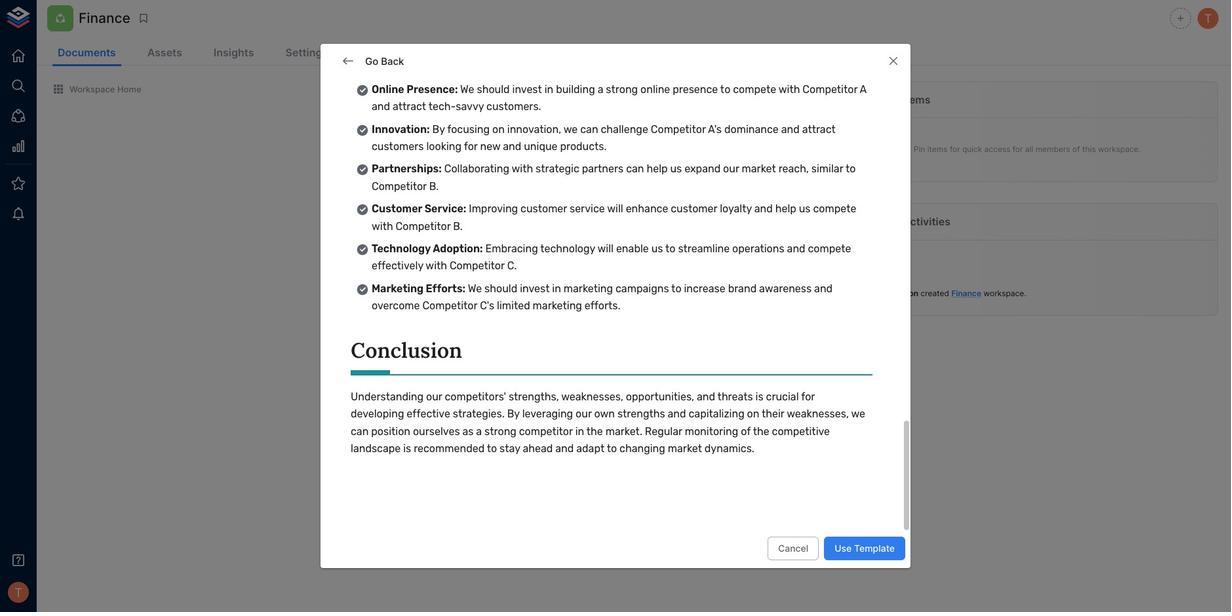 Task type: describe. For each thing, give the bounding box(es) containing it.
marketing efforts:
[[372, 282, 465, 295]]

technology
[[372, 242, 431, 255]]

pin
[[914, 144, 925, 154]]

2 customer from the left
[[671, 203, 717, 215]]

on inside understanding our competitors' strengths, weaknesses, opportunities, and threats is crucial for developing effective strategies. by leveraging our own strengths and capitalizing on their weaknesses, we can position ourselves as a strong competitor in the market. regular monitoring of the competitive landscape is recommended to stay ahead and adapt to changing market dynamics.
[[747, 408, 759, 420]]

efforts.
[[585, 300, 621, 312]]

online
[[372, 83, 404, 96]]

compete inside embracing technology will enable us to streamline operations and compete effectively with competitor c.
[[808, 242, 851, 255]]

activities
[[903, 215, 951, 228]]

in inside understanding our competitors' strengths, weaknesses, opportunities, and threats is crucial for developing effective strategies. by leveraging our own strengths and capitalizing on their weaknesses, we can position ourselves as a strong competitor in the market. regular monitoring of the competitive landscape is recommended to stay ahead and adapt to changing market dynamics.
[[575, 425, 584, 438]]

for left all
[[1013, 144, 1023, 154]]

a inside we should invest in building a strong online presence to compete with competitor a and attract tech-savvy customers.
[[598, 83, 603, 96]]

pin items for quick access for all members of this workspace.
[[914, 144, 1141, 154]]

go
[[365, 55, 378, 67]]

with for c.
[[426, 260, 447, 272]]

create inside create new button
[[732, 83, 762, 94]]

competitor for improving customer service will enhance customer loyalty and help us compete with competitor b.
[[396, 220, 451, 232]]

cancel
[[778, 543, 808, 554]]

settings
[[285, 46, 328, 59]]

1 vertical spatial weaknesses,
[[787, 408, 849, 420]]

can inside "collaborating with strategic partners can help us expand our market reach, similar to competitor b."
[[626, 163, 644, 175]]

products.
[[560, 140, 607, 153]]

recommended
[[414, 443, 485, 455]]

all
[[1025, 144, 1033, 154]]

to inside we should invest in marketing campaigns to increase brand awareness and overcome competitor c's limited marketing efforts.
[[671, 282, 681, 295]]

stay
[[500, 443, 520, 455]]

a
[[860, 83, 867, 96]]

understanding
[[351, 391, 424, 403]]

and inside we should invest in building a strong online presence to compete with competitor a and attract tech-savvy customers.
[[372, 100, 390, 113]]

pinned items
[[865, 93, 931, 106]]

use template
[[835, 543, 895, 554]]

increase
[[684, 282, 726, 295]]

expand
[[684, 163, 721, 175]]

go back dialog
[[321, 0, 911, 568]]

attract inside we should invest in building a strong online presence to compete with competitor a and attract tech-savvy customers.
[[393, 100, 426, 113]]

can inside understanding our competitors' strengths, weaknesses, opportunities, and threats is crucial for developing effective strategies. by leveraging our own strengths and capitalizing on their weaknesses, we can position ourselves as a strong competitor in the market. regular monitoring of the competitive landscape is recommended to stay ahead and adapt to changing market dynamics.
[[351, 425, 369, 438]]

to inside "collaborating with strategic partners can help us expand our market reach, similar to competitor b."
[[846, 163, 856, 175]]

create new
[[732, 83, 784, 94]]

collaborating with strategic partners can help us expand our market reach, similar to competitor b.
[[372, 163, 858, 193]]

customer service:
[[372, 203, 466, 215]]

and right dominance
[[781, 123, 800, 135]]

developing
[[351, 408, 404, 420]]

market.
[[606, 425, 642, 438]]

0 horizontal spatial t button
[[4, 578, 33, 607]]

threats
[[718, 391, 753, 403]]

t for the top t button
[[1204, 11, 1212, 25]]

customers
[[372, 140, 424, 153]]

recent activities
[[865, 215, 951, 228]]

enhance
[[626, 203, 668, 215]]

0 horizontal spatial finance
[[79, 10, 130, 26]]

ahead
[[523, 443, 553, 455]]

and up capitalizing
[[697, 391, 715, 403]]

for left quick
[[950, 144, 960, 154]]

access
[[984, 144, 1010, 154]]

2 the from the left
[[753, 425, 769, 438]]

more
[[434, 333, 454, 344]]

0 vertical spatial t button
[[1196, 6, 1221, 31]]

strengths,
[[509, 391, 559, 403]]

help inside "collaborating with strategic partners can help us expand our market reach, similar to competitor b."
[[647, 163, 668, 175]]

strategies.
[[453, 408, 505, 420]]

service:
[[425, 203, 466, 215]]

we for presence:
[[460, 83, 474, 96]]

invest for marketing
[[520, 282, 550, 295]]

tech-
[[429, 100, 456, 113]]

online presence:
[[372, 83, 458, 96]]

customer
[[372, 203, 422, 215]]

1 vertical spatial marketing
[[533, 300, 582, 312]]

create new button
[[722, 77, 810, 101]]

invite
[[362, 312, 382, 322]]

this
[[1082, 144, 1096, 154]]

reach,
[[779, 163, 809, 175]]

we inside understanding our competitors' strengths, weaknesses, opportunities, and threats is crucial for developing effective strategies. by leveraging our own strengths and capitalizing on their weaknesses, we can position ourselves as a strong competitor in the market. regular monitoring of the competitive landscape is recommended to stay ahead and adapt to changing market dynamics.
[[851, 408, 865, 420]]

understanding our competitors' strengths, weaknesses, opportunities, and threats is crucial for developing effective strategies. by leveraging our own strengths and capitalizing on their weaknesses, we can position ourselves as a strong competitor in the market. regular monitoring of the competitive landscape is recommended to stay ahead and adapt to changing market dynamics.
[[351, 391, 868, 455]]

strong inside we should invest in building a strong online presence to compete with competitor a and attract tech-savvy customers.
[[606, 83, 638, 96]]

to down market.
[[607, 443, 617, 455]]

use
[[527, 301, 541, 311]]

embracing
[[485, 242, 538, 255]]

awareness
[[759, 282, 812, 295]]

burton
[[893, 289, 919, 298]]

competitor inside "collaborating with strategic partners can help us expand our market reach, similar to competitor b."
[[372, 180, 427, 193]]

landscape
[[351, 443, 401, 455]]

use
[[835, 543, 852, 554]]

dynamics.
[[705, 443, 754, 455]]

strategic
[[536, 163, 579, 175]]

regular
[[645, 425, 682, 438]]

online
[[640, 83, 670, 96]]

adapt
[[576, 443, 605, 455]]

use template button
[[824, 537, 905, 561]]

improving customer service will enhance customer loyalty and help us compete with competitor b.
[[372, 203, 859, 232]]

checked image for marketing efforts:
[[356, 283, 369, 296]]

learn more
[[408, 333, 454, 344]]

checked image for partnerships:
[[356, 163, 369, 177]]

adoption:
[[433, 242, 483, 255]]

in for building
[[545, 83, 553, 96]]

and inside improving customer service will enhance customer loyalty and help us compete with competitor b.
[[754, 203, 773, 215]]

dominance
[[724, 123, 779, 135]]

by inside 'by focusing on innovation, we can challenge competitor a's dominance and attract customers looking for new and unique products.'
[[432, 123, 445, 135]]

embracing technology will enable us to streamline operations and compete effectively with competitor c.
[[372, 242, 854, 272]]

efforts:
[[426, 282, 465, 295]]

should for online presence:
[[477, 83, 510, 96]]

strong inside understanding our competitors' strengths, weaknesses, opportunities, and threats is crucial for developing effective strategies. by leveraging our own strengths and capitalizing on their weaknesses, we can position ourselves as a strong competitor in the market. regular monitoring of the competitive landscape is recommended to stay ahead and adapt to changing market dynamics.
[[485, 425, 516, 438]]

similar
[[811, 163, 843, 175]]

powerful
[[349, 301, 382, 311]]

invest for building
[[512, 83, 542, 96]]

crucial
[[766, 391, 799, 403]]

position
[[371, 425, 410, 438]]

attract inside 'by focusing on innovation, we can challenge competitor a's dominance and attract customers looking for new and unique products.'
[[802, 123, 836, 135]]

team
[[403, 312, 421, 322]]

1 vertical spatial is
[[403, 443, 411, 455]]

bookmark image
[[138, 12, 149, 24]]

market inside understanding our competitors' strengths, weaknesses, opportunities, and threats is crucial for developing effective strategies. by leveraging our own strengths and capitalizing on their weaknesses, we can position ourselves as a strong competitor in the market. regular monitoring of the competitive landscape is recommended to stay ahead and adapt to changing market dynamics.
[[668, 443, 702, 455]]

pinned
[[865, 93, 900, 106]]

and right new
[[503, 140, 521, 153]]

workspace.
[[1098, 144, 1141, 154]]

members
[[1036, 144, 1070, 154]]

challenge
[[601, 123, 648, 135]]

competitor for we should invest in marketing campaigns to increase brand awareness and overcome competitor c's limited marketing efforts.
[[422, 300, 477, 312]]

1 vertical spatial our
[[426, 391, 442, 403]]

documents,
[[384, 301, 428, 311]]

capitalizing
[[689, 408, 744, 420]]



Task type: vqa. For each thing, say whether or not it's contained in the screenshot.
we
yes



Task type: locate. For each thing, give the bounding box(es) containing it.
1 vertical spatial checked image
[[356, 203, 369, 216]]

competitor inside we should invest in marketing campaigns to increase brand awareness and overcome competitor c's limited marketing efforts.
[[422, 300, 477, 312]]

create
[[732, 83, 762, 94], [322, 301, 347, 311]]

1 vertical spatial should
[[485, 282, 517, 295]]

0 vertical spatial our
[[723, 163, 739, 175]]

found.
[[452, 285, 482, 297]]

with inside embracing technology will enable us to streamline operations and compete effectively with competitor c.
[[426, 260, 447, 272]]

notes
[[458, 301, 479, 311]]

0 horizontal spatial we
[[564, 123, 578, 135]]

compete inside improving customer service will enhance customer loyalty and help us compete with competitor b.
[[813, 203, 856, 215]]

competitor for we should invest in building a strong online presence to compete with competitor a and attract tech-savvy customers.
[[803, 83, 858, 96]]

invest inside we should invest in marketing campaigns to increase brand awareness and overcome competitor c's limited marketing efforts.
[[520, 282, 550, 295]]

0 vertical spatial compete
[[733, 83, 776, 96]]

1 horizontal spatial customer
[[671, 203, 717, 215]]

presence:
[[407, 83, 458, 96]]

0 vertical spatial t
[[1204, 11, 1212, 25]]

us left expand
[[670, 163, 682, 175]]

weaknesses,
[[561, 391, 623, 403], [787, 408, 849, 420]]

quick
[[962, 144, 982, 154]]

checked image left customer
[[356, 203, 369, 216]]

c.
[[507, 260, 517, 272]]

create inside no documents found. create powerful documents, wikis & notes for personal use or invite your team to collaborate with you.
[[322, 301, 347, 311]]

checked image for innovation:
[[356, 124, 369, 137]]

1 checked image from the top
[[356, 84, 369, 97]]

1 horizontal spatial create
[[732, 83, 762, 94]]

brand
[[728, 282, 757, 295]]

0 vertical spatial strong
[[606, 83, 638, 96]]

overcome
[[372, 300, 420, 312]]

0 horizontal spatial by
[[432, 123, 445, 135]]

us inside improving customer service will enhance customer loyalty and help us compete with competitor b.
[[799, 203, 811, 215]]

1 horizontal spatial strong
[[606, 83, 638, 96]]

us
[[670, 163, 682, 175], [799, 203, 811, 215], [651, 242, 663, 255]]

we should invest in building a strong online presence to compete with competitor a and attract tech-savvy customers.
[[372, 83, 869, 113]]

on inside 'by focusing on innovation, we can challenge competitor a's dominance and attract customers looking for new and unique products.'
[[492, 123, 505, 135]]

1 horizontal spatial us
[[670, 163, 682, 175]]

with down c's
[[477, 312, 493, 322]]

in up adapt
[[575, 425, 584, 438]]

2 vertical spatial can
[[351, 425, 369, 438]]

partners
[[582, 163, 624, 175]]

2 checked image from the top
[[356, 163, 369, 177]]

competitor inside 'by focusing on innovation, we can challenge competitor a's dominance and attract customers looking for new and unique products.'
[[651, 123, 706, 135]]

0 vertical spatial checked image
[[356, 124, 369, 137]]

0 vertical spatial b.
[[429, 180, 439, 193]]

enable
[[616, 242, 649, 255]]

finance
[[79, 10, 130, 26], [951, 289, 981, 298]]

workspace
[[69, 84, 115, 94]]

a right as at the bottom left of page
[[476, 425, 482, 438]]

streamline
[[678, 242, 730, 255]]

0 vertical spatial in
[[545, 83, 553, 96]]

we inside we should invest in building a strong online presence to compete with competitor a and attract tech-savvy customers.
[[460, 83, 474, 96]]

1 horizontal spatial help
[[775, 203, 796, 215]]

our
[[723, 163, 739, 175], [426, 391, 442, 403], [576, 408, 592, 420]]

competitor left 'a's'
[[651, 123, 706, 135]]

in inside we should invest in marketing campaigns to increase brand awareness and overcome competitor c's limited marketing efforts.
[[552, 282, 561, 295]]

competitor down the partnerships:
[[372, 180, 427, 193]]

checked image left innovation:
[[356, 124, 369, 137]]

competitor down adoption:
[[450, 260, 505, 272]]

innovation,
[[507, 123, 561, 135]]

checked image up powerful
[[356, 283, 369, 296]]

2 horizontal spatial us
[[799, 203, 811, 215]]

1 vertical spatial t button
[[4, 578, 33, 607]]

0 vertical spatial should
[[477, 83, 510, 96]]

0 horizontal spatial a
[[476, 425, 482, 438]]

marketing up efforts.
[[564, 282, 613, 295]]

1 horizontal spatial our
[[576, 408, 592, 420]]

0 vertical spatial create
[[732, 83, 762, 94]]

in down technology
[[552, 282, 561, 295]]

1 horizontal spatial market
[[742, 163, 776, 175]]

and right loyalty
[[754, 203, 773, 215]]

for inside no documents found. create powerful documents, wikis & notes for personal use or invite your team to collaborate with you.
[[481, 301, 491, 311]]

a
[[598, 83, 603, 96], [476, 425, 482, 438]]

the
[[587, 425, 603, 438], [753, 425, 769, 438]]

of
[[1073, 144, 1080, 154], [741, 425, 751, 438]]

to left stay
[[487, 443, 497, 455]]

to left the increase
[[671, 282, 681, 295]]

for inside understanding our competitors' strengths, weaknesses, opportunities, and threats is crucial for developing effective strategies. by leveraging our own strengths and capitalizing on their weaknesses, we can position ourselves as a strong competitor in the market. regular monitoring of the competitive landscape is recommended to stay ahead and adapt to changing market dynamics.
[[801, 391, 815, 403]]

us right enable
[[651, 242, 663, 255]]

should
[[477, 83, 510, 96], [485, 282, 517, 295]]

compete inside we should invest in building a strong online presence to compete with competitor a and attract tech-savvy customers.
[[733, 83, 776, 96]]

collaborate
[[433, 312, 475, 322]]

us inside embracing technology will enable us to streamline operations and compete effectively with competitor c.
[[651, 242, 663, 255]]

can right partners
[[626, 163, 644, 175]]

1 vertical spatial finance
[[951, 289, 981, 298]]

documents
[[58, 46, 116, 59]]

1 horizontal spatial of
[[1073, 144, 1080, 154]]

we up savvy
[[460, 83, 474, 96]]

checked image
[[356, 124, 369, 137], [356, 203, 369, 216], [356, 243, 369, 256]]

2 vertical spatial checked image
[[356, 243, 369, 256]]

0 vertical spatial marketing
[[564, 282, 613, 295]]

checked image for customer service:
[[356, 203, 369, 216]]

0 vertical spatial invest
[[512, 83, 542, 96]]

0 vertical spatial by
[[432, 123, 445, 135]]

a right building
[[598, 83, 603, 96]]

1 vertical spatial by
[[507, 408, 520, 420]]

the up adapt
[[587, 425, 603, 438]]

to right similar
[[846, 163, 856, 175]]

competitor inside embracing technology will enable us to streamline operations and compete effectively with competitor c.
[[450, 260, 505, 272]]

1 horizontal spatial t button
[[1196, 6, 1221, 31]]

market left reach,
[[742, 163, 776, 175]]

1 checked image from the top
[[356, 124, 369, 137]]

loyalty
[[720, 203, 752, 215]]

compete up awareness
[[808, 242, 851, 255]]

create left powerful
[[322, 301, 347, 311]]

2 vertical spatial in
[[575, 425, 584, 438]]

competitor inside improving customer service will enhance customer loyalty and help us compete with competitor b.
[[396, 220, 451, 232]]

in inside we should invest in building a strong online presence to compete with competitor a and attract tech-savvy customers.
[[545, 83, 553, 96]]

0 vertical spatial checked image
[[356, 84, 369, 97]]

with inside "collaborating with strategic partners can help us expand our market reach, similar to competitor b."
[[512, 163, 533, 175]]

2 checked image from the top
[[356, 203, 369, 216]]

tim
[[876, 289, 891, 298]]

competitor inside we should invest in building a strong online presence to compete with competitor a and attract tech-savvy customers.
[[803, 83, 858, 96]]

competitors'
[[445, 391, 506, 403]]

improving
[[469, 203, 518, 215]]

create left 'new'
[[732, 83, 762, 94]]

1 horizontal spatial by
[[507, 408, 520, 420]]

wikis
[[430, 301, 448, 311]]

our right expand
[[723, 163, 739, 175]]

to left streamline
[[665, 242, 676, 255]]

0 vertical spatial help
[[647, 163, 668, 175]]

0 horizontal spatial our
[[426, 391, 442, 403]]

finance up documents
[[79, 10, 130, 26]]

1 vertical spatial b.
[[453, 220, 463, 232]]

by down "strengths,"
[[507, 408, 520, 420]]

should for marketing efforts:
[[485, 282, 517, 295]]

b. inside improving customer service will enhance customer loyalty and help us compete with competitor b.
[[453, 220, 463, 232]]

and inside we should invest in marketing campaigns to increase brand awareness and overcome competitor c's limited marketing efforts.
[[814, 282, 833, 295]]

customer
[[521, 203, 567, 215], [671, 203, 717, 215]]

0 horizontal spatial is
[[403, 443, 411, 455]]

can up landscape
[[351, 425, 369, 438]]

0 vertical spatial on
[[492, 123, 505, 135]]

2 horizontal spatial our
[[723, 163, 739, 175]]

marketing
[[564, 282, 613, 295], [533, 300, 582, 312]]

innovation:
[[372, 123, 430, 135]]

.
[[1024, 289, 1026, 298]]

new
[[764, 83, 784, 94]]

with down customer
[[372, 220, 393, 232]]

workspace home link
[[52, 83, 141, 95]]

0 horizontal spatial help
[[647, 163, 668, 175]]

checked image left online
[[356, 84, 369, 97]]

0 horizontal spatial b.
[[429, 180, 439, 193]]

we
[[460, 83, 474, 96], [468, 282, 482, 295]]

help down reach,
[[775, 203, 796, 215]]

savvy
[[456, 100, 484, 113]]

of left this
[[1073, 144, 1080, 154]]

unique
[[524, 140, 558, 153]]

with up dominance
[[779, 83, 800, 96]]

customer down expand
[[671, 203, 717, 215]]

and up regular
[[668, 408, 686, 420]]

will inside embracing technology will enable us to streamline operations and compete effectively with competitor c.
[[598, 242, 614, 255]]

with inside we should invest in building a strong online presence to compete with competitor a and attract tech-savvy customers.
[[779, 83, 800, 96]]

with down technology adoption:
[[426, 260, 447, 272]]

monitoring
[[685, 425, 738, 438]]

with for a
[[779, 83, 800, 96]]

is down the position
[[403, 443, 411, 455]]

2 vertical spatial checked image
[[356, 283, 369, 296]]

1 vertical spatial help
[[775, 203, 796, 215]]

go back
[[365, 55, 404, 67]]

to inside no documents found. create powerful documents, wikis & notes for personal use or invite your team to collaborate with you.
[[423, 312, 431, 322]]

3 checked image from the top
[[356, 243, 369, 256]]

0 horizontal spatial weaknesses,
[[561, 391, 623, 403]]

b. up service:
[[429, 180, 439, 193]]

b. down service:
[[453, 220, 463, 232]]

1 horizontal spatial attract
[[802, 123, 836, 135]]

1 horizontal spatial the
[[753, 425, 769, 438]]

marketing
[[372, 282, 424, 295]]

in for marketing
[[552, 282, 561, 295]]

0 horizontal spatial t
[[15, 585, 22, 600]]

for inside 'by focusing on innovation, we can challenge competitor a's dominance and attract customers looking for new and unique products.'
[[464, 140, 478, 153]]

invest up use
[[520, 282, 550, 295]]

checked image for online presence:
[[356, 84, 369, 97]]

1 vertical spatial compete
[[813, 203, 856, 215]]

1 horizontal spatial t
[[1204, 11, 1212, 25]]

0 vertical spatial us
[[670, 163, 682, 175]]

items
[[927, 144, 948, 154]]

checked image left the partnerships:
[[356, 163, 369, 177]]

the down the "their" at the right bottom of the page
[[753, 425, 769, 438]]

0 horizontal spatial can
[[351, 425, 369, 438]]

0 vertical spatial attract
[[393, 100, 426, 113]]

1 the from the left
[[587, 425, 603, 438]]

in
[[545, 83, 553, 96], [552, 282, 561, 295], [575, 425, 584, 438]]

finance right created
[[951, 289, 981, 298]]

competitor for embracing technology will enable us to streamline operations and compete effectively with competitor c.
[[450, 260, 505, 272]]

collaborating
[[444, 163, 509, 175]]

customers.
[[486, 100, 541, 113]]

our up the effective
[[426, 391, 442, 403]]

learn
[[408, 333, 431, 344]]

on
[[492, 123, 505, 135], [747, 408, 759, 420]]

strong up stay
[[485, 425, 516, 438]]

no documents found. create powerful documents, wikis & notes for personal use or invite your team to collaborate with you.
[[322, 285, 541, 322]]

0 horizontal spatial attract
[[393, 100, 426, 113]]

0 horizontal spatial of
[[741, 425, 751, 438]]

2 horizontal spatial can
[[626, 163, 644, 175]]

settings link
[[280, 41, 333, 66]]

by focusing on innovation, we can challenge competitor a's dominance and attract customers looking for new and unique products.
[[372, 123, 838, 153]]

2 vertical spatial us
[[651, 242, 663, 255]]

items
[[902, 93, 931, 106]]

should inside we should invest in marketing campaigns to increase brand awareness and overcome competitor c's limited marketing efforts.
[[485, 282, 517, 295]]

1 horizontal spatial finance
[[951, 289, 981, 298]]

3 checked image from the top
[[356, 283, 369, 296]]

help inside improving customer service will enhance customer loyalty and help us compete with competitor b.
[[775, 203, 796, 215]]

1 vertical spatial market
[[668, 443, 702, 455]]

presence
[[673, 83, 718, 96]]

with for b.
[[372, 220, 393, 232]]

0 vertical spatial finance
[[79, 10, 130, 26]]

1 customer from the left
[[521, 203, 567, 215]]

for down 'focusing'
[[464, 140, 478, 153]]

marketing right limited
[[533, 300, 582, 312]]

for right notes
[[481, 301, 491, 311]]

workspace home
[[69, 84, 141, 94]]

of inside understanding our competitors' strengths, weaknesses, opportunities, and threats is crucial for developing effective strategies. by leveraging our own strengths and capitalizing on their weaknesses, we can position ourselves as a strong competitor in the market. regular monitoring of the competitive landscape is recommended to stay ahead and adapt to changing market dynamics.
[[741, 425, 751, 438]]

should inside we should invest in building a strong online presence to compete with competitor a and attract tech-savvy customers.
[[477, 83, 510, 96]]

operations
[[732, 242, 784, 255]]

0 vertical spatial will
[[607, 203, 623, 215]]

and down "competitor"
[[555, 443, 574, 455]]

our inside "collaborating with strategic partners can help us expand our market reach, similar to competitor b."
[[723, 163, 739, 175]]

competitor left a
[[803, 83, 858, 96]]

no
[[381, 285, 394, 297]]

can inside 'by focusing on innovation, we can challenge competitor a's dominance and attract customers looking for new and unique products.'
[[580, 123, 598, 135]]

0 vertical spatial can
[[580, 123, 598, 135]]

1 vertical spatial create
[[322, 301, 347, 311]]

1 vertical spatial in
[[552, 282, 561, 295]]

is up the "their" at the right bottom of the page
[[756, 391, 763, 403]]

we up notes
[[468, 282, 482, 295]]

we for efforts:
[[468, 282, 482, 295]]

with down unique
[[512, 163, 533, 175]]

strong
[[606, 83, 638, 96], [485, 425, 516, 438]]

1 vertical spatial will
[[598, 242, 614, 255]]

compete down similar
[[813, 203, 856, 215]]

insights
[[214, 46, 254, 59]]

1 vertical spatial we
[[468, 282, 482, 295]]

0 vertical spatial is
[[756, 391, 763, 403]]

service
[[570, 203, 605, 215]]

on left the "their" at the right bottom of the page
[[747, 408, 759, 420]]

1 vertical spatial strong
[[485, 425, 516, 438]]

t for leftmost t button
[[15, 585, 22, 600]]

template
[[854, 543, 895, 554]]

us inside "collaborating with strategic partners can help us expand our market reach, similar to competitor b."
[[670, 163, 682, 175]]

back
[[381, 55, 404, 67]]

1 vertical spatial checked image
[[356, 163, 369, 177]]

recent
[[865, 215, 900, 228]]

0 horizontal spatial us
[[651, 242, 663, 255]]

documents link
[[52, 41, 121, 66]]

1 vertical spatial of
[[741, 425, 751, 438]]

invest
[[512, 83, 542, 96], [520, 282, 550, 295]]

1 vertical spatial attract
[[802, 123, 836, 135]]

strong left online
[[606, 83, 638, 96]]

us down reach,
[[799, 203, 811, 215]]

competitor up collaborate
[[422, 300, 477, 312]]

a inside understanding our competitors' strengths, weaknesses, opportunities, and threats is crucial for developing effective strategies. by leveraging our own strengths and capitalizing on their weaknesses, we can position ourselves as a strong competitor in the market. regular monitoring of the competitive landscape is recommended to stay ahead and adapt to changing market dynamics.
[[476, 425, 482, 438]]

assets
[[147, 46, 182, 59]]

1 horizontal spatial weaknesses,
[[787, 408, 849, 420]]

by inside understanding our competitors' strengths, weaknesses, opportunities, and threats is crucial for developing effective strategies. by leveraging our own strengths and capitalizing on their weaknesses, we can position ourselves as a strong competitor in the market. regular monitoring of the competitive landscape is recommended to stay ahead and adapt to changing market dynamics.
[[507, 408, 520, 420]]

compete for us
[[813, 203, 856, 215]]

and right awareness
[[814, 282, 833, 295]]

t button
[[1196, 6, 1221, 31], [4, 578, 33, 607]]

or
[[352, 312, 360, 322]]

0 horizontal spatial market
[[668, 443, 702, 455]]

can up products.
[[580, 123, 598, 135]]

1 horizontal spatial a
[[598, 83, 603, 96]]

0 vertical spatial weaknesses,
[[561, 391, 623, 403]]

1 vertical spatial on
[[747, 408, 759, 420]]

documents
[[397, 285, 449, 297]]

invest inside we should invest in building a strong online presence to compete with competitor a and attract tech-savvy customers.
[[512, 83, 542, 96]]

competitor down customer service:
[[396, 220, 451, 232]]

will right service
[[607, 203, 623, 215]]

finance link
[[951, 289, 981, 298]]

to right presence at the right top of page
[[720, 83, 730, 96]]

0 horizontal spatial customer
[[521, 203, 567, 215]]

competitor
[[519, 425, 573, 438]]

0 vertical spatial we
[[564, 123, 578, 135]]

0 vertical spatial market
[[742, 163, 776, 175]]

weaknesses, up "competitive"
[[787, 408, 849, 420]]

should up personal
[[485, 282, 517, 295]]

to inside embracing technology will enable us to streamline operations and compete effectively with competitor c.
[[665, 242, 676, 255]]

opportunities,
[[626, 391, 694, 403]]

1 horizontal spatial is
[[756, 391, 763, 403]]

technology
[[540, 242, 595, 255]]

of up dynamics.
[[741, 425, 751, 438]]

with
[[779, 83, 800, 96], [512, 163, 533, 175], [372, 220, 393, 232], [426, 260, 447, 272], [477, 312, 493, 322]]

should up customers.
[[477, 83, 510, 96]]

1 vertical spatial us
[[799, 203, 811, 215]]

1 horizontal spatial we
[[851, 408, 865, 420]]

will inside improving customer service will enhance customer loyalty and help us compete with competitor b.
[[607, 203, 623, 215]]

weaknesses, up own
[[561, 391, 623, 403]]

we inside 'by focusing on innovation, we can challenge competitor a's dominance and attract customers looking for new and unique products.'
[[564, 123, 578, 135]]

campaigns
[[616, 282, 669, 295]]

checked image
[[356, 84, 369, 97], [356, 163, 369, 177], [356, 283, 369, 296]]

in left building
[[545, 83, 553, 96]]

2 vertical spatial our
[[576, 408, 592, 420]]

checked image left technology on the top left of page
[[356, 243, 369, 256]]

attract down online presence:
[[393, 100, 426, 113]]

1 vertical spatial a
[[476, 425, 482, 438]]

we should invest in marketing campaigns to increase brand awareness and overcome competitor c's limited marketing efforts.
[[372, 282, 835, 312]]

invest up customers.
[[512, 83, 542, 96]]

0 vertical spatial of
[[1073, 144, 1080, 154]]

to inside we should invest in building a strong online presence to compete with competitor a and attract tech-savvy customers.
[[720, 83, 730, 96]]

customer down strategic
[[521, 203, 567, 215]]

to right team
[[423, 312, 431, 322]]

0 horizontal spatial create
[[322, 301, 347, 311]]

market down regular
[[668, 443, 702, 455]]

and down online
[[372, 100, 390, 113]]

attract up similar
[[802, 123, 836, 135]]

0 horizontal spatial strong
[[485, 425, 516, 438]]

our left own
[[576, 408, 592, 420]]

and right operations
[[787, 242, 805, 255]]

for right crucial
[[801, 391, 815, 403]]

will left enable
[[598, 242, 614, 255]]

1 horizontal spatial on
[[747, 408, 759, 420]]

with inside improving customer service will enhance customer loyalty and help us compete with competitor b.
[[372, 220, 393, 232]]

2 vertical spatial compete
[[808, 242, 851, 255]]

1 vertical spatial we
[[851, 408, 865, 420]]

b. inside "collaborating with strategic partners can help us expand our market reach, similar to competitor b."
[[429, 180, 439, 193]]

checked image for technology adoption:
[[356, 243, 369, 256]]

tim burton created finance workspace .
[[876, 289, 1026, 298]]

on up new
[[492, 123, 505, 135]]

with inside no documents found. create powerful documents, wikis & notes for personal use or invite your team to collaborate with you.
[[477, 312, 493, 322]]

help up enhance
[[647, 163, 668, 175]]

changing
[[620, 443, 665, 455]]

1 vertical spatial can
[[626, 163, 644, 175]]

compete up dominance
[[733, 83, 776, 96]]

c's
[[480, 300, 494, 312]]

compete for to
[[733, 83, 776, 96]]

0 vertical spatial we
[[460, 83, 474, 96]]

market inside "collaborating with strategic partners can help us expand our market reach, similar to competitor b."
[[742, 163, 776, 175]]

and inside embracing technology will enable us to streamline operations and compete effectively with competitor c.
[[787, 242, 805, 255]]

0 horizontal spatial on
[[492, 123, 505, 135]]

building
[[556, 83, 595, 96]]

by up looking
[[432, 123, 445, 135]]

we inside we should invest in marketing campaigns to increase brand awareness and overcome competitor c's limited marketing efforts.
[[468, 282, 482, 295]]



